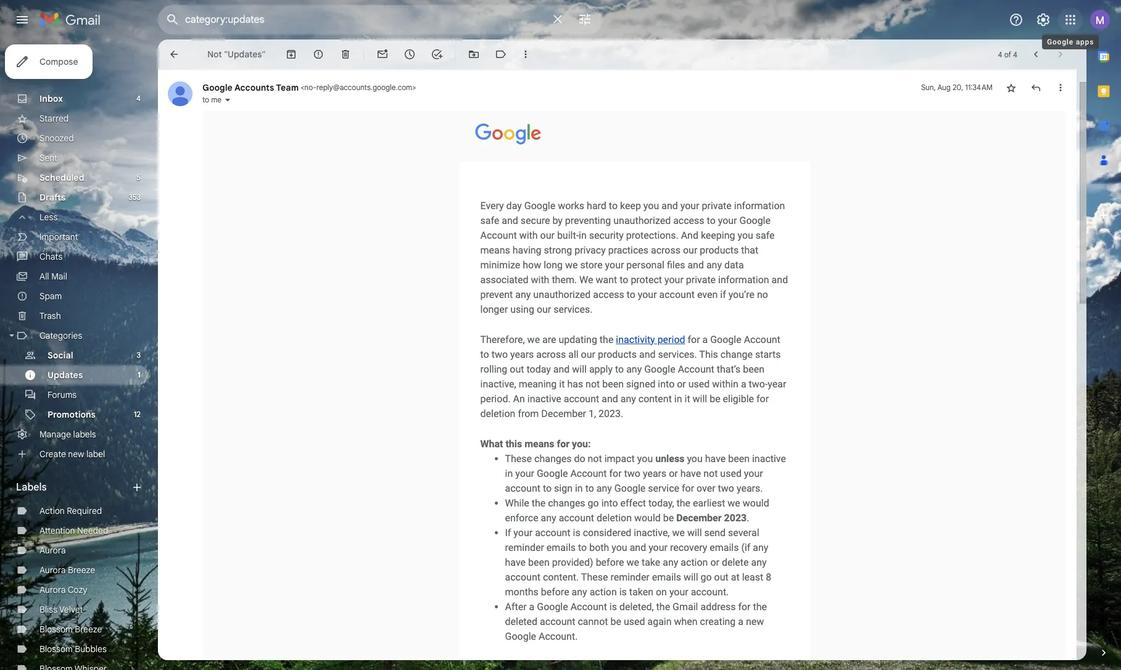 Task type: vqa. For each thing, say whether or not it's contained in the screenshot.
All Mail link
yes



Task type: locate. For each thing, give the bounding box(es) containing it.
0 vertical spatial before
[[596, 556, 624, 568]]

send
[[704, 527, 726, 538]]

2 horizontal spatial be
[[710, 393, 720, 404]]

to right hard
[[609, 200, 618, 211]]

google up signed
[[644, 363, 675, 375]]

0 horizontal spatial emails
[[547, 541, 576, 553]]

sent
[[39, 152, 57, 164]]

bliss
[[39, 604, 57, 615]]

information up you're
[[718, 274, 769, 285]]

archive image
[[285, 48, 298, 60]]

to inside "if your account is considered inactive, we will send several reminder emails to both you and your recovery emails (if any have been provided) before we take any action or delete any account content. these reminder emails will go out at least 8 months before any action is taken on your account. after a google account is deleted, the gmail address for the deleted account cannot be used again when creating a new google account."
[[578, 541, 587, 553]]

0 horizontal spatial 4
[[136, 94, 141, 103]]

by
[[552, 214, 563, 226]]

service
[[648, 482, 679, 494]]

a up this
[[703, 333, 708, 345]]

1 vertical spatial be
[[663, 512, 674, 524]]

reminder
[[505, 541, 544, 553], [610, 571, 650, 583]]

more image
[[520, 48, 532, 60]]

will left eligible
[[693, 393, 707, 404]]

december left 1,
[[541, 408, 586, 419]]

aurora breeze
[[39, 565, 95, 576]]

drafts
[[39, 192, 65, 203]]

1 horizontal spatial new
[[746, 615, 764, 627]]

even
[[697, 288, 718, 300]]

0 vertical spatial access
[[673, 214, 704, 226]]

0 horizontal spatial would
[[634, 512, 661, 524]]

support image
[[1009, 12, 1024, 27]]

action down recovery
[[681, 556, 708, 568]]

0 vertical spatial these
[[505, 453, 532, 464]]

blossom for blossom breeze
[[39, 624, 73, 635]]

your down enforce
[[514, 527, 533, 538]]

1 horizontal spatial would
[[743, 497, 769, 509]]

inactive, up period.
[[480, 378, 516, 390]]

0 vertical spatial inactive
[[527, 393, 561, 404]]

it left has
[[559, 378, 565, 390]]

or inside "if your account is considered inactive, we will send several reminder emails to both you and your recovery emails (if any have been provided) before we take any action or delete any account content. these reminder emails will go out at least 8 months before any action is taken on your account. after a google account is deleted, the gmail address for the deleted account cannot be used again when creating a new google account."
[[710, 556, 719, 568]]

chats link
[[39, 251, 63, 262]]

1 vertical spatial used
[[720, 467, 742, 479]]

all mail link
[[39, 271, 67, 282]]

0 horizontal spatial inactive
[[527, 393, 561, 404]]

or right signed
[[677, 378, 686, 390]]

account down 'sign'
[[559, 512, 594, 524]]

0 horizontal spatial unauthorized
[[533, 288, 591, 300]]

gmail
[[673, 601, 698, 612]]

2 vertical spatial used
[[624, 615, 645, 627]]

safe up that
[[756, 229, 775, 241]]

1 aurora from the top
[[39, 545, 66, 556]]

any right the take
[[663, 556, 678, 568]]

1 vertical spatial or
[[669, 467, 678, 479]]

using
[[510, 303, 534, 315]]

day
[[506, 200, 522, 211]]

1 vertical spatial services.
[[658, 348, 697, 360]]

1
[[138, 370, 141, 379]]

0 vertical spatial would
[[743, 497, 769, 509]]

breeze for aurora breeze
[[68, 565, 95, 576]]

google
[[1047, 38, 1074, 46], [202, 82, 232, 93], [524, 200, 555, 211], [739, 214, 771, 226], [710, 333, 741, 345], [644, 363, 675, 375], [537, 467, 568, 479], [614, 482, 646, 494], [537, 601, 568, 612], [505, 630, 536, 642]]

1 horizontal spatial december
[[676, 512, 722, 524]]

aurora down attention
[[39, 545, 66, 556]]

2 vertical spatial be
[[611, 615, 621, 627]]

reply@accounts.google.com
[[316, 83, 412, 92]]

1 horizontal spatial two
[[624, 467, 640, 479]]

2 blossom from the top
[[39, 644, 73, 655]]

longer
[[480, 303, 508, 315]]

is
[[573, 527, 580, 538], [619, 586, 627, 598], [610, 601, 617, 612]]

blossom down blossom breeze
[[39, 644, 73, 655]]

into
[[658, 378, 675, 390], [601, 497, 618, 509]]

0 horizontal spatial reminder
[[505, 541, 544, 553]]

is left deleted,
[[610, 601, 617, 612]]

1 vertical spatial reminder
[[610, 571, 650, 583]]

within
[[712, 378, 739, 390]]

0 horizontal spatial be
[[611, 615, 621, 627]]

any down these changes do not impact you unless
[[597, 482, 612, 494]]

year
[[768, 378, 786, 390]]

december 2023 .
[[676, 512, 749, 524]]

0 vertical spatial changes
[[534, 453, 572, 464]]

action
[[681, 556, 708, 568], [590, 586, 617, 598]]

long
[[544, 259, 563, 271]]

account
[[480, 229, 517, 241], [744, 333, 780, 345], [678, 363, 714, 375], [570, 467, 607, 479], [571, 601, 607, 612]]

products down keeping
[[700, 244, 739, 256]]

1 vertical spatial not
[[588, 453, 602, 464]]

social
[[48, 350, 73, 361]]

be inside for a google account to two years across all our products and services. this change starts rolling out today and will apply to any google account that's been inactive, meaning it has not been signed into or used within a two-year period. an inactive account and any content in it will be eligible for deletion from december 1, 2023.
[[710, 393, 720, 404]]

the
[[600, 333, 614, 345], [532, 497, 546, 509], [677, 497, 691, 509], [656, 601, 670, 612], [753, 601, 767, 612]]

0 vertical spatial across
[[651, 244, 681, 256]]

labels heading
[[16, 481, 131, 494]]

go
[[588, 497, 599, 509], [701, 571, 712, 583]]

search mail image
[[162, 9, 184, 31]]

breeze up bubbles at the left bottom
[[75, 624, 102, 635]]

with down how
[[531, 274, 549, 285]]

0 horizontal spatial out
[[510, 363, 524, 375]]

for left the you:
[[557, 438, 570, 449]]

across down are
[[536, 348, 566, 360]]

two down impact
[[624, 467, 640, 479]]

data
[[724, 259, 744, 271]]

1 blossom from the top
[[39, 624, 73, 635]]

0 horizontal spatial years
[[510, 348, 534, 360]]

while
[[505, 497, 529, 509]]

not up over
[[704, 467, 718, 479]]

our right all
[[581, 348, 595, 360]]

2 horizontal spatial two
[[718, 482, 734, 494]]

new right the creating
[[746, 615, 764, 627]]

blossom
[[39, 624, 73, 635], [39, 644, 73, 655]]

any up using
[[515, 288, 531, 300]]

is up provided)
[[573, 527, 580, 538]]

1 vertical spatial years
[[643, 467, 667, 479]]

chats
[[39, 251, 63, 262]]

it right content
[[685, 393, 690, 404]]

scheduled
[[39, 172, 84, 183]]

1 vertical spatial unauthorized
[[533, 288, 591, 300]]

0 horizontal spatial means
[[480, 244, 510, 256]]

1 vertical spatial private
[[686, 274, 716, 285]]

promotions
[[48, 409, 96, 420]]

1 horizontal spatial used
[[688, 378, 710, 390]]

be down the within in the right bottom of the page
[[710, 393, 720, 404]]

0 vertical spatial or
[[677, 378, 686, 390]]

that's
[[717, 363, 741, 375]]

is left the taken
[[619, 586, 627, 598]]

you up that
[[738, 229, 753, 241]]

google up account.
[[537, 601, 568, 612]]

services. inside for a google account to two years across all our products and services. this change starts rolling out today and will apply to any google account that's been inactive, meaning it has not been signed into or used within a two-year period. an inactive account and any content in it will be eligible for deletion from december 1, 2023.
[[658, 348, 697, 360]]

google apps
[[1047, 38, 1094, 46]]

1 vertical spatial access
[[593, 288, 624, 300]]

what this means for you:
[[480, 438, 591, 449]]

safe down the every
[[480, 214, 499, 226]]

deletion inside while the changes go into effect today, the earliest we would enforce any account deletion would be
[[597, 512, 632, 524]]

protections.
[[626, 229, 679, 241]]

1 horizontal spatial action
[[681, 556, 708, 568]]

your up want
[[605, 259, 624, 271]]

0 horizontal spatial deletion
[[480, 408, 515, 419]]

any right enforce
[[541, 512, 556, 524]]

accounts
[[234, 82, 274, 93]]

access
[[673, 214, 704, 226], [593, 288, 624, 300]]

go inside "if your account is considered inactive, we will send several reminder emails to both you and your recovery emails (if any have been provided) before we take any action or delete any account content. these reminder emails will go out at least 8 months before any action is taken on your account. after a google account is deleted, the gmail address for the deleted account cannot be used again when creating a new google account."
[[701, 571, 712, 583]]

advanced search options image
[[573, 7, 597, 31]]

to right 'sign'
[[585, 482, 594, 494]]

access up and
[[673, 214, 704, 226]]

0 vertical spatial not
[[586, 378, 600, 390]]

0 horizontal spatial used
[[624, 615, 645, 627]]

used inside for a google account to two years across all our products and services. this change starts rolling out today and will apply to any google account that's been inactive, meaning it has not been signed into or used within a two-year period. an inactive account and any content in it will be eligible for deletion from december 1, 2023.
[[688, 378, 710, 390]]

to
[[202, 95, 209, 104], [609, 200, 618, 211], [707, 214, 716, 226], [620, 274, 628, 285], [627, 288, 635, 300], [480, 348, 489, 360], [615, 363, 624, 375], [543, 482, 552, 494], [585, 482, 594, 494], [578, 541, 587, 553]]

1 horizontal spatial have
[[680, 467, 701, 479]]

we inside every day google works hard to keep you and your private information safe and secure by preventing unauthorized access to your google account with our built-in security protections. and keeping you safe means having strong privacy practices across our products that minimize how long we store your personal files and any data associated with them. we want to protect your private information and prevent any unauthorized access to your account even if you're no longer using our services.
[[565, 259, 578, 271]]

we up recovery
[[672, 527, 685, 538]]

in
[[579, 229, 587, 241], [674, 393, 682, 404], [505, 467, 513, 479], [575, 482, 583, 494]]

mail
[[51, 271, 67, 282]]

0 horizontal spatial december
[[541, 408, 586, 419]]

period.
[[480, 393, 511, 404]]

1 vertical spatial two
[[624, 467, 640, 479]]

1 horizontal spatial 4
[[998, 50, 1002, 59]]

account up minimize
[[480, 229, 517, 241]]

period
[[658, 333, 685, 345]]

means up minimize
[[480, 244, 510, 256]]

two inside for a google account to two years across all our products and services. this change starts rolling out today and will apply to any google account that's been inactive, meaning it has not been signed into or used within a two-year period. an inactive account and any content in it will be eligible for deletion from december 1, 2023.
[[492, 348, 508, 360]]

sun, aug 20, 11:34 am
[[921, 83, 993, 92]]

for down two-
[[756, 393, 769, 404]]

inbox link
[[39, 93, 63, 104]]

years
[[510, 348, 534, 360], [643, 467, 667, 479]]

for left over
[[682, 482, 694, 494]]

not
[[586, 378, 600, 390], [588, 453, 602, 464], [704, 467, 718, 479]]

account down files
[[659, 288, 695, 300]]

private up keeping
[[702, 200, 732, 211]]

0 vertical spatial out
[[510, 363, 524, 375]]

these changes do not impact you unless
[[505, 453, 685, 464]]

content.
[[543, 571, 579, 583]]

have inside "if your account is considered inactive, we will send several reminder emails to both you and your recovery emails (if any have been provided) before we take any action or delete any account content. these reminder emails will go out at least 8 months before any action is taken on your account. after a google account is deleted, the gmail address for the deleted account cannot be used again when creating a new google account."
[[505, 556, 526, 568]]

1 horizontal spatial unauthorized
[[613, 214, 671, 226]]

account inside for a google account to two years across all our products and services. this change starts rolling out today and will apply to any google account that's been inactive, meaning it has not been signed into or used within a two-year period. an inactive account and any content in it will be eligible for deletion from december 1, 2023.
[[564, 393, 599, 404]]

protect
[[631, 274, 662, 285]]

this
[[699, 348, 718, 360]]

account up account.
[[540, 615, 575, 627]]

2 horizontal spatial is
[[619, 586, 627, 598]]

1 horizontal spatial years
[[643, 467, 667, 479]]

we
[[565, 259, 578, 271], [527, 333, 540, 345], [728, 497, 740, 509], [672, 527, 685, 538], [627, 556, 639, 568]]

address
[[701, 601, 736, 612]]

not starred image
[[1005, 81, 1017, 94]]

deletion up 'considered'
[[597, 512, 632, 524]]

or down the unless
[[669, 467, 678, 479]]

emails up provided)
[[547, 541, 576, 553]]

0 horizontal spatial go
[[588, 497, 599, 509]]

services. down period
[[658, 348, 697, 360]]

not down apply
[[586, 378, 600, 390]]

4 inside labels navigation
[[136, 94, 141, 103]]

for right address
[[738, 601, 751, 612]]

december down earliest
[[676, 512, 722, 524]]

1,
[[589, 408, 596, 419]]

in inside every day google works hard to keep you and your private information safe and secure by preventing unauthorized access to your google account with our built-in security protections. and keeping you safe means having strong privacy practices across our products that minimize how long we store your personal files and any data associated with them. we want to protect your private information and prevent any unauthorized access to your account even if you're no longer using our services.
[[579, 229, 587, 241]]

if
[[720, 288, 726, 300]]

velvet
[[59, 604, 83, 615]]

aurora up bliss
[[39, 584, 66, 595]]

1 horizontal spatial across
[[651, 244, 681, 256]]

emails down send
[[710, 541, 739, 553]]

3 aurora from the top
[[39, 584, 66, 595]]

.
[[747, 512, 749, 524]]

2 vertical spatial or
[[710, 556, 719, 568]]

we up 2023
[[728, 497, 740, 509]]

2 horizontal spatial 4
[[1013, 50, 1017, 59]]

0 horizontal spatial into
[[601, 497, 618, 509]]

blossom bubbles link
[[39, 644, 107, 655]]

0 vertical spatial reminder
[[505, 541, 544, 553]]

services. up updating
[[554, 303, 593, 315]]

emails up on
[[652, 571, 681, 583]]

our inside for a google account to two years across all our products and services. this change starts rolling out today and will apply to any google account that's been inactive, meaning it has not been signed into or used within a two-year period. an inactive account and any content in it will be eligible for deletion from december 1, 2023.
[[581, 348, 595, 360]]

1 vertical spatial is
[[619, 586, 627, 598]]

report spam image
[[312, 48, 325, 60]]

two right over
[[718, 482, 734, 494]]

1 vertical spatial breeze
[[75, 624, 102, 635]]

a
[[703, 333, 708, 345], [741, 378, 746, 390], [529, 601, 535, 612], [738, 615, 744, 627]]

0 vertical spatial into
[[658, 378, 675, 390]]

any right (if
[[753, 541, 768, 553]]

0 horizontal spatial have
[[505, 556, 526, 568]]

been up years.
[[728, 453, 750, 464]]

account up "while"
[[505, 482, 540, 494]]

team
[[276, 82, 299, 93]]

0 vertical spatial private
[[702, 200, 732, 211]]

breeze up cozy
[[68, 565, 95, 576]]

gmail image
[[39, 7, 107, 32]]

to right apply
[[615, 363, 624, 375]]

0 vertical spatial inactive,
[[480, 378, 516, 390]]

would down years.
[[743, 497, 769, 509]]

inactive
[[527, 393, 561, 404], [752, 453, 786, 464]]

account up cannot
[[571, 601, 607, 612]]

1 horizontal spatial deletion
[[597, 512, 632, 524]]

with
[[519, 229, 538, 241], [531, 274, 549, 285]]

12
[[134, 410, 141, 419]]

you down 'considered'
[[612, 541, 627, 553]]

1 vertical spatial action
[[590, 586, 617, 598]]

snooze image
[[404, 48, 416, 60]]

we
[[579, 274, 593, 285]]

or inside for a google account to two years across all our products and services. this change starts rolling out today and will apply to any google account that's been inactive, meaning it has not been signed into or used within a two-year period. an inactive account and any content in it will be eligible for deletion from december 1, 2023.
[[677, 378, 686, 390]]

meaning
[[519, 378, 557, 390]]

attention needed link
[[39, 525, 108, 536]]

0 vertical spatial breeze
[[68, 565, 95, 576]]

these inside "if your account is considered inactive, we will send several reminder emails to both you and your recovery emails (if any have been provided) before we take any action or delete any account content. these reminder emails will go out at least 8 months before any action is taken on your account. after a google account is deleted, the gmail address for the deleted account cannot be used again when creating a new google account."
[[581, 571, 608, 583]]

0 horizontal spatial safe
[[480, 214, 499, 226]]

not inside for a google account to two years across all our products and services. this change starts rolling out today and will apply to any google account that's been inactive, meaning it has not been signed into or used within a two-year period. an inactive account and any content in it will be eligible for deletion from december 1, 2023.
[[586, 378, 600, 390]]

years inside you have been inactive in your google account for two years or have not used your account to sign in to any google service for over two years.
[[643, 467, 667, 479]]

0 vertical spatial two
[[492, 348, 508, 360]]

11:34 am
[[965, 83, 993, 92]]

0 vertical spatial december
[[541, 408, 586, 419]]

2 horizontal spatial used
[[720, 467, 742, 479]]

inactive down meaning
[[527, 393, 561, 404]]

in new window image
[[1046, 41, 1075, 70]]

account inside you have been inactive in your google account for two years or have not used your account to sign in to any google service for over two years.
[[570, 467, 607, 479]]

the down on
[[656, 601, 670, 612]]

when
[[674, 615, 698, 627]]

0 vertical spatial action
[[681, 556, 708, 568]]

1 horizontal spatial emails
[[652, 571, 681, 583]]

1 vertical spatial these
[[581, 571, 608, 583]]

4 for 4
[[136, 94, 141, 103]]

newer image
[[1030, 48, 1042, 60]]

every day google works hard to keep you and your private information safe and secure by preventing unauthorized access to your google account with our built-in security protections. and keeping you safe means having strong privacy practices across our products that minimize how long we store your personal files and any data associated with them. we want to protect your private information and prevent any unauthorized access to your account even if you're no longer using our services.
[[480, 200, 788, 315]]

delete image
[[340, 48, 352, 60]]

years up service
[[643, 467, 667, 479]]

products up apply
[[598, 348, 637, 360]]

None search field
[[158, 5, 602, 35]]

1 vertical spatial would
[[634, 512, 661, 524]]

aurora breeze link
[[39, 565, 95, 576]]

1 vertical spatial it
[[685, 393, 690, 404]]

been inside "if your account is considered inactive, we will send several reminder emails to both you and your recovery emails (if any have been provided) before we take any action or delete any account content. these reminder emails will go out at least 8 months before any action is taken on your account. after a google account is deleted, the gmail address for the deleted account cannot be used again when creating a new google account."
[[528, 556, 550, 568]]

inactivity period link
[[616, 333, 685, 345]]

2 vertical spatial have
[[505, 556, 526, 568]]

into inside while the changes go into effect today, the earliest we would enforce any account deletion would be
[[601, 497, 618, 509]]

2 aurora from the top
[[39, 565, 66, 576]]

we up them.
[[565, 259, 578, 271]]

1 horizontal spatial safe
[[756, 229, 775, 241]]

0 horizontal spatial across
[[536, 348, 566, 360]]

1 vertical spatial inactive,
[[634, 527, 670, 538]]

used left the within in the right bottom of the page
[[688, 378, 710, 390]]

if your account is considered inactive, we will send several reminder emails to both you and your recovery emails (if any have been provided) before we take any action or delete any account content. these reminder emails will go out at least 8 months before any action is taken on your account. after a google account is deleted, the gmail address for the deleted account cannot be used again when creating a new google account.
[[505, 527, 771, 642]]

manage labels link
[[39, 429, 96, 440]]

be inside while the changes go into effect today, the earliest we would enforce any account deletion would be
[[663, 512, 674, 524]]

your up "gmail"
[[669, 586, 688, 598]]

0 vertical spatial services.
[[554, 303, 593, 315]]

any down content.
[[572, 586, 587, 598]]

google accounts team < no-reply@accounts.google.com >
[[202, 82, 416, 93]]

go inside while the changes go into effect today, the earliest we would enforce any account deletion would be
[[588, 497, 599, 509]]

2 vertical spatial not
[[704, 467, 718, 479]]

has
[[567, 378, 583, 390]]

any up signed
[[626, 363, 642, 375]]

1 horizontal spatial services.
[[658, 348, 697, 360]]

1 vertical spatial december
[[676, 512, 722, 524]]

changes down 'sign'
[[548, 497, 585, 509]]

inactive, inside for a google account to two years across all our products and services. this change starts rolling out today and will apply to any google account that's been inactive, meaning it has not been signed into or used within a two-year period. an inactive account and any content in it will be eligible for deletion from december 1, 2023.
[[480, 378, 516, 390]]

products inside every day google works hard to keep you and your private information safe and secure by preventing unauthorized access to your google account with our built-in security protections. and keeping you safe means having strong privacy practices across our products that minimize how long we store your personal files and any data associated with them. we want to protect your private information and prevent any unauthorized access to your account even if you're no longer using our services.
[[700, 244, 739, 256]]

1 horizontal spatial be
[[663, 512, 674, 524]]

1 horizontal spatial inactive,
[[634, 527, 670, 538]]

action required link
[[39, 505, 102, 516]]

would
[[743, 497, 769, 509], [634, 512, 661, 524]]

2 vertical spatial two
[[718, 482, 734, 494]]

0 vertical spatial it
[[559, 378, 565, 390]]

any inside you have been inactive in your google account for two years or have not used your account to sign in to any google service for over two years.
[[597, 482, 612, 494]]

these down this
[[505, 453, 532, 464]]

means right this
[[525, 438, 554, 449]]

1 horizontal spatial before
[[596, 556, 624, 568]]

0 vertical spatial go
[[588, 497, 599, 509]]

sent link
[[39, 152, 57, 164]]

tab list
[[1087, 39, 1121, 626]]

two
[[492, 348, 508, 360], [624, 467, 640, 479], [718, 482, 734, 494]]



Task type: describe. For each thing, give the bounding box(es) containing it.
1 horizontal spatial is
[[610, 601, 617, 612]]

not inside you have been inactive in your google account for two years or have not used your account to sign in to any google service for over two years.
[[704, 467, 718, 479]]

inactive inside for a google account to two years across all our products and services. this change starts rolling out today and will apply to any google account that's been inactive, meaning it has not been signed into or used within a two-year period. an inactive account and any content in it will be eligible for deletion from december 1, 2023.
[[527, 393, 561, 404]]

updates link
[[48, 370, 83, 381]]

google up me
[[202, 82, 232, 93]]

strong
[[544, 244, 572, 256]]

out inside for a google account to two years across all our products and services. this change starts rolling out today and will apply to any google account that's been inactive, meaning it has not been signed into or used within a two-year period. an inactive account and any content in it will be eligible for deletion from december 1, 2023.
[[510, 363, 524, 375]]

bliss velvet
[[39, 604, 83, 615]]

main menu image
[[15, 12, 30, 27]]

two-
[[749, 378, 768, 390]]

will up recovery
[[687, 527, 702, 538]]

years inside for a google account to two years across all our products and services. this change starts rolling out today and will apply to any google account that's been inactive, meaning it has not been signed into or used within a two-year period. an inactive account and any content in it will be eligible for deletion from december 1, 2023.
[[510, 348, 534, 360]]

>
[[412, 83, 416, 92]]

Search mail text field
[[185, 14, 543, 26]]

less
[[39, 212, 58, 223]]

the right updating
[[600, 333, 614, 345]]

less button
[[0, 207, 148, 227]]

1 vertical spatial before
[[541, 586, 569, 598]]

1 horizontal spatial it
[[685, 393, 690, 404]]

store
[[580, 259, 603, 271]]

aurora cozy link
[[39, 584, 87, 595]]

months
[[505, 586, 539, 598]]

scheduled link
[[39, 172, 84, 183]]

any inside while the changes go into effect today, the earliest we would enforce any account deletion would be
[[541, 512, 556, 524]]

aurora for aurora cozy
[[39, 584, 66, 595]]

promotions link
[[48, 409, 96, 420]]

been up two-
[[743, 363, 765, 375]]

snoozed
[[39, 133, 74, 144]]

the right today,
[[677, 497, 691, 509]]

me
[[211, 95, 222, 104]]

or inside you have been inactive in your google account for two years or have not used your account to sign in to any google service for over two years.
[[669, 467, 678, 479]]

aurora for aurora breeze
[[39, 565, 66, 576]]

1 vertical spatial with
[[531, 274, 549, 285]]

labels
[[73, 429, 96, 440]]

we left are
[[527, 333, 540, 345]]

for up this
[[688, 333, 700, 345]]

deletion inside for a google account to two years across all our products and services. this change starts rolling out today and will apply to any google account that's been inactive, meaning it has not been signed into or used within a two-year period. an inactive account and any content in it will be eligible for deletion from december 1, 2023.
[[480, 408, 515, 419]]

been down apply
[[602, 378, 624, 390]]

trash
[[39, 310, 61, 321]]

will up account.
[[684, 571, 698, 583]]

Not starred checkbox
[[1005, 81, 1017, 94]]

add to tasks image
[[431, 48, 443, 60]]

no-
[[304, 83, 316, 92]]

creating
[[700, 615, 736, 627]]

minimize
[[480, 259, 520, 271]]

used inside "if your account is considered inactive, we will send several reminder emails to both you and your recovery emails (if any have been provided) before we take any action or delete any account content. these reminder emails will go out at least 8 months before any action is taken on your account. after a google account is deleted, the gmail address for the deleted account cannot be used again when creating a new google account."
[[624, 615, 645, 627]]

any up least
[[751, 556, 767, 568]]

we left the take
[[627, 556, 639, 568]]

to up keeping
[[707, 214, 716, 226]]

3
[[137, 350, 141, 360]]

google up change
[[710, 333, 741, 345]]

a left two-
[[741, 378, 746, 390]]

your up the take
[[649, 541, 668, 553]]

your down files
[[665, 274, 684, 285]]

and inside "if your account is considered inactive, we will send several reminder emails to both you and your recovery emails (if any have been provided) before we take any action or delete any account content. these reminder emails will go out at least 8 months before any action is taken on your account. after a google account is deleted, the gmail address for the deleted account cannot be used again when creating a new google account."
[[630, 541, 646, 553]]

practices
[[608, 244, 649, 256]]

to me
[[202, 95, 222, 104]]

for inside "if your account is considered inactive, we will send several reminder emails to both you and your recovery emails (if any have been provided) before we take any action or delete any account content. these reminder emails will go out at least 8 months before any action is taken on your account. after a google account is deleted, the gmail address for the deleted account cannot be used again when creating a new google account."
[[738, 601, 751, 612]]

you right keep
[[643, 200, 659, 211]]

cozy
[[68, 584, 87, 595]]

breeze for blossom breeze
[[75, 624, 102, 635]]

across inside every day google works hard to keep you and your private information safe and secure by preventing unauthorized access to your google account with our built-in security protections. and keeping you safe means having strong privacy practices across our products that minimize how long we store your personal files and any data associated with them. we want to protect your private information and prevent any unauthorized access to your account even if you're no longer using our services.
[[651, 244, 681, 256]]

enforce
[[505, 512, 538, 524]]

account inside while the changes go into effect today, the earliest we would enforce any account deletion would be
[[559, 512, 594, 524]]

settings image
[[1036, 12, 1051, 27]]

manage
[[39, 429, 71, 440]]

account down this
[[678, 363, 714, 375]]

account up months on the left bottom of the page
[[505, 571, 540, 583]]

blossom breeze
[[39, 624, 102, 635]]

0 vertical spatial safe
[[480, 214, 499, 226]]

sun, aug 20, 11:34 am cell
[[921, 81, 993, 94]]

december inside for a google account to two years across all our products and services. this change starts rolling out today and will apply to any google account that's been inactive, meaning it has not been signed into or used within a two-year period. an inactive account and any content in it will be eligible for deletion from december 1, 2023.
[[541, 408, 586, 419]]

you left the unless
[[637, 453, 653, 464]]

label
[[86, 449, 105, 460]]

not "updates" button
[[202, 43, 270, 65]]

to left me
[[202, 95, 209, 104]]

services. inside every day google works hard to keep you and your private information safe and secure by preventing unauthorized access to your google account with our built-in security protections. and keeping you safe means having strong privacy practices across our products that minimize how long we store your personal files and any data associated with them. we want to protect your private information and prevent any unauthorized access to your account even if you're no longer using our services.
[[554, 303, 593, 315]]

show details image
[[224, 96, 231, 104]]

updating
[[559, 333, 597, 345]]

aug
[[938, 83, 951, 92]]

signed
[[626, 378, 656, 390]]

aurora for aurora link
[[39, 545, 66, 556]]

0 vertical spatial information
[[734, 200, 785, 211]]

them.
[[552, 274, 577, 285]]

all mail
[[39, 271, 67, 282]]

to down "protect"
[[627, 288, 635, 300]]

account.
[[539, 630, 578, 642]]

you're
[[728, 288, 755, 300]]

5
[[137, 173, 141, 182]]

needed
[[77, 525, 108, 536]]

products inside for a google account to two years across all our products and services. this change starts rolling out today and will apply to any google account that's been inactive, meaning it has not been signed into or used within a two-year period. an inactive account and any content in it will be eligible for deletion from december 1, 2023.
[[598, 348, 637, 360]]

labels image
[[495, 48, 507, 60]]

do
[[574, 453, 585, 464]]

for down impact
[[609, 467, 622, 479]]

back to search results image
[[168, 48, 180, 60]]

inactive inside you have been inactive in your google account for two years or have not used your account to sign in to any google service for over two years.
[[752, 453, 786, 464]]

0 horizontal spatial it
[[559, 378, 565, 390]]

into inside for a google account to two years across all our products and services. this change starts rolling out today and will apply to any google account that's been inactive, meaning it has not been signed into or used within a two-year period. an inactive account and any content in it will be eligible for deletion from december 1, 2023.
[[658, 378, 675, 390]]

0 horizontal spatial action
[[590, 586, 617, 598]]

any left data
[[706, 259, 722, 271]]

how
[[523, 259, 541, 271]]

4 of 4
[[998, 50, 1017, 59]]

new inside labels navigation
[[68, 449, 84, 460]]

create new label link
[[39, 449, 105, 460]]

0 horizontal spatial access
[[593, 288, 624, 300]]

of
[[1004, 50, 1011, 59]]

1 vertical spatial means
[[525, 438, 554, 449]]

be inside "if your account is considered inactive, we will send several reminder emails to both you and your recovery emails (if any have been provided) before we take any action or delete any account content. these reminder emails will go out at least 8 months before any action is taken on your account. after a google account is deleted, the gmail address for the deleted account cannot be used again when creating a new google account."
[[611, 615, 621, 627]]

deleted
[[505, 615, 537, 627]]

a right after
[[529, 601, 535, 612]]

out inside "if your account is considered inactive, we will send several reminder emails to both you and your recovery emails (if any have been provided) before we take any action or delete any account content. these reminder emails will go out at least 8 months before any action is taken on your account. after a google account is deleted, the gmail address for the deleted account cannot be used again when creating a new google account."
[[714, 571, 729, 583]]

while the changes go into effect today, the earliest we would enforce any account deletion would be
[[505, 497, 769, 524]]

privacy
[[575, 244, 606, 256]]

our down by
[[540, 229, 555, 241]]

to left 'sign'
[[543, 482, 552, 494]]

0 horizontal spatial these
[[505, 453, 532, 464]]

least
[[742, 571, 763, 583]]

today
[[527, 363, 551, 375]]

will up has
[[572, 363, 587, 375]]

account down enforce
[[535, 527, 570, 538]]

0 vertical spatial is
[[573, 527, 580, 538]]

you inside "if your account is considered inactive, we will send several reminder emails to both you and your recovery emails (if any have been provided) before we take any action or delete any account content. these reminder emails will go out at least 8 months before any action is taken on your account. after a google account is deleted, the gmail address for the deleted account cannot be used again when creating a new google account."
[[612, 541, 627, 553]]

account inside "if your account is considered inactive, we will send several reminder emails to both you and your recovery emails (if any have been provided) before we take any action or delete any account content. these reminder emails will go out at least 8 months before any action is taken on your account. after a google account is deleted, the gmail address for the deleted account cannot be used again when creating a new google account."
[[571, 601, 607, 612]]

the right "while"
[[532, 497, 546, 509]]

not
[[207, 49, 222, 60]]

bubbles
[[75, 644, 107, 655]]

compose
[[39, 56, 78, 67]]

changes inside while the changes go into effect today, the earliest we would enforce any account deletion would be
[[548, 497, 585, 509]]

inactive, inside "if your account is considered inactive, we will send several reminder emails to both you and your recovery emails (if any have been provided) before we take any action or delete any account content. these reminder emails will go out at least 8 months before any action is taken on your account. after a google account is deleted, the gmail address for the deleted account cannot be used again when creating a new google account."
[[634, 527, 670, 538]]

your up "while"
[[515, 467, 534, 479]]

therefore,
[[480, 333, 525, 345]]

across inside for a google account to two years across all our products and services. this change starts rolling out today and will apply to any google account that's been inactive, meaning it has not been signed into or used within a two-year period. an inactive account and any content in it will be eligible for deletion from december 1, 2023.
[[536, 348, 566, 360]]

snoozed link
[[39, 133, 74, 144]]

your up years.
[[744, 467, 763, 479]]

spam link
[[39, 291, 62, 302]]

forums link
[[48, 389, 77, 400]]

used inside you have been inactive in your google account for two years or have not used your account to sign in to any google service for over two years.
[[720, 467, 742, 479]]

our down and
[[683, 244, 697, 256]]

personal
[[626, 259, 665, 271]]

2023
[[724, 512, 747, 524]]

considered
[[583, 527, 631, 538]]

blossom for blossom bubbles
[[39, 644, 73, 655]]

1 vertical spatial safe
[[756, 229, 775, 241]]

updates
[[48, 370, 83, 381]]

the down least
[[753, 601, 767, 612]]

1 vertical spatial information
[[718, 274, 769, 285]]

your up and
[[680, 200, 699, 211]]

account inside you have been inactive in your google account for two years or have not used your account to sign in to any google service for over two years.
[[505, 482, 540, 494]]

forums
[[48, 389, 77, 400]]

been inside you have been inactive in your google account for two years or have not used your account to sign in to any google service for over two years.
[[728, 453, 750, 464]]

a right the creating
[[738, 615, 744, 627]]

attention needed
[[39, 525, 108, 536]]

in inside for a google account to two years across all our products and services. this change starts rolling out today and will apply to any google account that's been inactive, meaning it has not been signed into or used within a two-year period. an inactive account and any content in it will be eligible for deletion from december 1, 2023.
[[674, 393, 682, 404]]

google up 'sign'
[[537, 467, 568, 479]]

you:
[[572, 438, 591, 449]]

2 horizontal spatial have
[[705, 453, 726, 464]]

1 horizontal spatial reminder
[[610, 571, 650, 583]]

4 for 4 of 4
[[998, 50, 1002, 59]]

to up rolling
[[480, 348, 489, 360]]

account inside every day google works hard to keep you and your private information safe and secure by preventing unauthorized access to your google account with our built-in security protections. and keeping you safe means having strong privacy practices across our products that minimize how long we store your personal files and any data associated with them. we want to protect your private information and prevent any unauthorized access to your account even if you're no longer using our services.
[[659, 288, 695, 300]]

2 horizontal spatial emails
[[710, 541, 739, 553]]

we inside while the changes go into effect today, the earliest we would enforce any account deletion would be
[[728, 497, 740, 509]]

google down deleted at left
[[505, 630, 536, 642]]

google up secure
[[524, 200, 555, 211]]

move to image
[[468, 48, 480, 60]]

you inside you have been inactive in your google account for two years or have not used your account to sign in to any google service for over two years.
[[687, 453, 703, 464]]

google accounts team cell
[[202, 82, 416, 93]]

google up that
[[739, 214, 771, 226]]

apply
[[589, 363, 613, 375]]

cannot
[[578, 615, 608, 627]]

your up keeping
[[718, 214, 737, 226]]

clear search image
[[545, 7, 570, 31]]

account inside every day google works hard to keep you and your private information safe and secure by preventing unauthorized access to your google account with our built-in security protections. and keeping you safe means having strong privacy practices across our products that minimize how long we store your personal files and any data associated with them. we want to protect your private information and prevent any unauthorized access to your account even if you're no longer using our services.
[[480, 229, 517, 241]]

labels
[[16, 481, 47, 494]]

important
[[39, 231, 78, 242]]

google left apps
[[1047, 38, 1074, 46]]

your down "protect"
[[638, 288, 657, 300]]

our right using
[[537, 303, 551, 315]]

built-
[[557, 229, 579, 241]]

important link
[[39, 231, 78, 242]]

account up 'starts'
[[744, 333, 780, 345]]

blossom bubbles
[[39, 644, 107, 655]]

means inside every day google works hard to keep you and your private information safe and secure by preventing unauthorized access to your google account with our built-in security protections. and keeping you safe means having strong privacy practices across our products that minimize how long we store your personal files and any data associated with them. we want to protect your private information and prevent any unauthorized access to your account even if you're no longer using our services.
[[480, 244, 510, 256]]

no
[[757, 288, 768, 300]]

1 vertical spatial have
[[680, 467, 701, 479]]

starred
[[39, 113, 69, 124]]

new inside "if your account is considered inactive, we will send several reminder emails to both you and your recovery emails (if any have been provided) before we take any action or delete any account content. these reminder emails will go out at least 8 months before any action is taken on your account. after a google account is deleted, the gmail address for the deleted account cannot be used again when creating a new google account."
[[746, 615, 764, 627]]

starred link
[[39, 113, 69, 124]]

in right 'sign'
[[575, 482, 583, 494]]

google up effect
[[614, 482, 646, 494]]

after
[[505, 601, 527, 612]]

starts
[[755, 348, 781, 360]]

trash link
[[39, 310, 61, 321]]

inbox
[[39, 93, 63, 104]]

sun,
[[921, 83, 936, 92]]

0 vertical spatial with
[[519, 229, 538, 241]]

any down signed
[[621, 393, 636, 404]]

0 vertical spatial unauthorized
[[613, 214, 671, 226]]

labels navigation
[[0, 39, 158, 670]]

in down this
[[505, 467, 513, 479]]

to right want
[[620, 274, 628, 285]]

attention
[[39, 525, 75, 536]]



